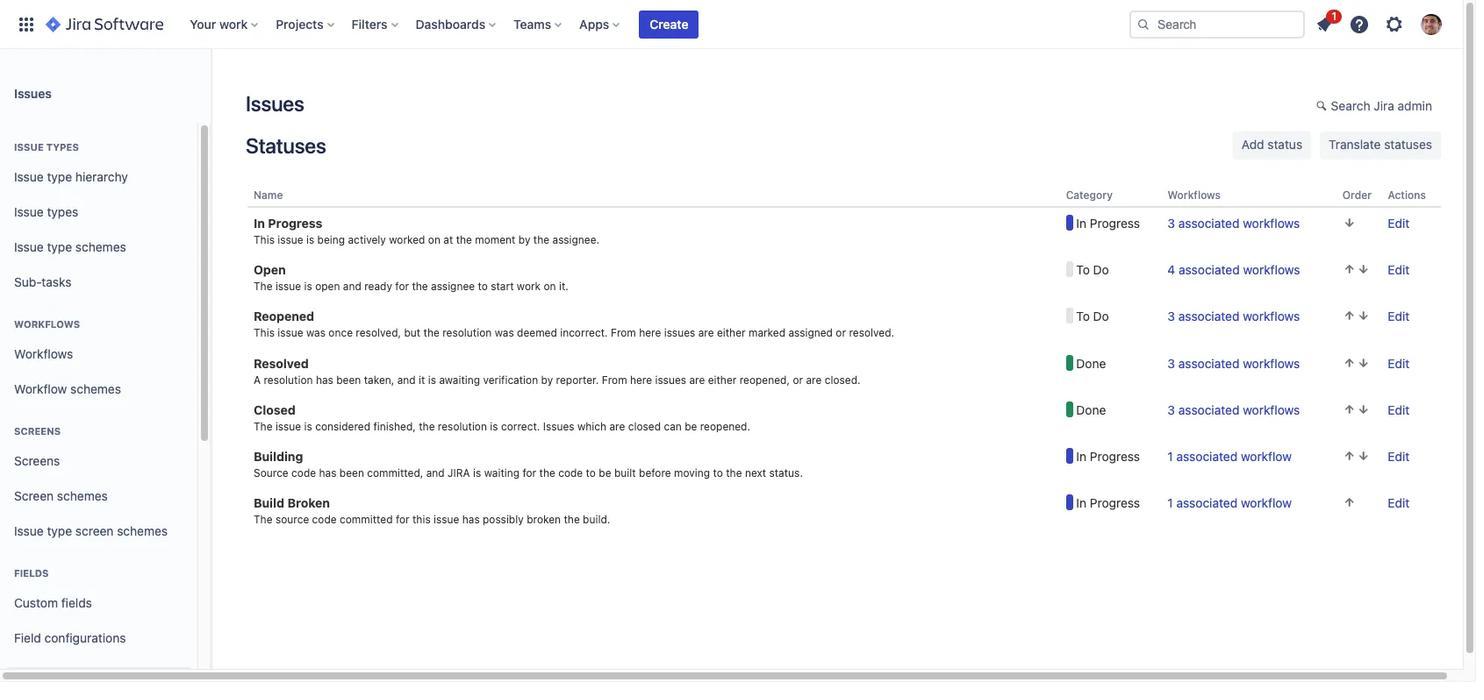Task type: locate. For each thing, give the bounding box(es) containing it.
or right assigned
[[836, 327, 846, 340]]

and inside open the issue is open and ready for the assignee to start work on it.
[[343, 280, 361, 293]]

1 vertical spatial be
[[599, 467, 611, 480]]

screens up screen
[[14, 453, 60, 468]]

here up closed
[[630, 374, 652, 387]]

edit link for open
[[1388, 263, 1410, 278]]

2 vertical spatial and
[[426, 467, 445, 480]]

3 associated workflows
[[1168, 216, 1300, 231], [1168, 309, 1300, 324], [1168, 356, 1300, 371], [1168, 403, 1300, 418]]

in inside in progress this issue is being actively worked on at the moment by the assignee.
[[254, 216, 265, 231]]

1 3 from the top
[[1168, 216, 1175, 231]]

been
[[336, 374, 361, 387], [339, 467, 364, 480]]

0 horizontal spatial on
[[428, 234, 441, 247]]

to for 3
[[1076, 309, 1090, 324]]

3 for reopened
[[1168, 309, 1175, 324]]

either inside reopened this issue was once resolved, but the resolution was deemed incorrect. from here issues are either marked assigned or resolved.
[[717, 327, 746, 340]]

0 horizontal spatial was
[[306, 327, 326, 340]]

4
[[1168, 263, 1175, 278]]

1 vertical spatial workflow
[[1241, 496, 1292, 511]]

issues inside closed the issue is considered finished, the resolution is correct. issues which are closed can be reopened.
[[543, 420, 575, 433]]

closed
[[628, 420, 661, 433]]

screen
[[14, 489, 54, 503]]

3 for in progress
[[1168, 216, 1175, 231]]

for
[[395, 280, 409, 293], [523, 467, 536, 480], [396, 513, 410, 527]]

by right moment on the top left
[[519, 234, 531, 247]]

configuration
[[44, 666, 120, 681]]

code down "building"
[[291, 467, 316, 480]]

1 vertical spatial the
[[254, 420, 273, 433]]

issue for issue types
[[14, 141, 44, 153]]

1 horizontal spatial by
[[541, 374, 553, 387]]

2 to from the top
[[1076, 309, 1090, 324]]

the left next
[[726, 467, 742, 480]]

issue down reopened
[[278, 327, 303, 340]]

broken
[[287, 496, 330, 511]]

3 associated workflows for in progress
[[1168, 216, 1300, 231]]

2 field from the top
[[14, 666, 41, 681]]

field configurations link
[[7, 621, 190, 657]]

the inside open the issue is open and ready for the assignee to start work on it.
[[254, 280, 273, 293]]

1 horizontal spatial work
[[517, 280, 541, 293]]

2 horizontal spatial to
[[713, 467, 723, 480]]

banner containing your work
[[0, 0, 1463, 49]]

field for field configurations
[[14, 631, 41, 646]]

was left deemed
[[495, 327, 514, 340]]

create button
[[639, 10, 699, 38]]

to do
[[1073, 263, 1109, 278], [1073, 309, 1109, 324]]

edit link for building
[[1388, 449, 1410, 464]]

be
[[685, 420, 697, 433], [599, 467, 611, 480]]

1 edit link from the top
[[1388, 216, 1410, 231]]

schemes inside issue types group
[[75, 239, 126, 254]]

issue up sub-
[[14, 239, 44, 254]]

screens for screens group
[[14, 426, 61, 437]]

been for resolved
[[336, 374, 361, 387]]

2 issue from the top
[[14, 169, 44, 184]]

in progress for in progress
[[1073, 216, 1140, 231]]

1 horizontal spatial was
[[495, 327, 514, 340]]

workflows
[[1168, 189, 1221, 202], [14, 319, 80, 330], [14, 346, 73, 361]]

3 3 associated workflows link from the top
[[1168, 356, 1300, 371]]

2 vertical spatial has
[[462, 513, 480, 527]]

0 horizontal spatial to
[[478, 280, 488, 293]]

1 associated workflow for build broken
[[1168, 496, 1292, 511]]

issue up open
[[278, 234, 303, 247]]

by inside resolved a resolution has been taken, and it is awaiting verification by reporter. from here issues are either reopened, or are closed.
[[541, 374, 553, 387]]

issue for issue types
[[14, 204, 44, 219]]

1 vertical spatial to do
[[1073, 309, 1109, 324]]

0 vertical spatial been
[[336, 374, 361, 387]]

do for 3 associated workflows
[[1093, 309, 1109, 324]]

here inside reopened this issue was once resolved, but the resolution was deemed incorrect. from here issues are either marked assigned or resolved.
[[639, 327, 661, 340]]

1 1 associated workflow from the top
[[1168, 449, 1292, 464]]

incorrect.
[[560, 327, 608, 340]]

1 vertical spatial on
[[544, 280, 556, 293]]

edit
[[1388, 216, 1410, 231], [1388, 263, 1410, 278], [1388, 309, 1410, 324], [1388, 356, 1410, 371], [1388, 403, 1410, 418], [1388, 449, 1410, 464], [1388, 496, 1410, 511]]

type left screen
[[47, 524, 72, 539]]

resolution down awaiting
[[438, 420, 487, 433]]

1 to from the top
[[1076, 263, 1090, 278]]

the inside build broken the source code committed for this issue has possibly broken the build.
[[254, 513, 273, 527]]

schemes right screen
[[117, 524, 168, 539]]

has inside resolved a resolution has been taken, and it is awaiting verification by reporter. from here issues are either reopened, or are closed.
[[316, 374, 333, 387]]

2 horizontal spatial issues
[[543, 420, 575, 433]]

1 vertical spatial in progress
[[1073, 449, 1140, 464]]

type up tasks
[[47, 239, 72, 254]]

the down closed
[[254, 420, 273, 433]]

and inside resolved a resolution has been taken, and it is awaiting verification by reporter. from here issues are either reopened, or are closed.
[[397, 374, 416, 387]]

3 associated workflows for resolved
[[1168, 356, 1300, 371]]

1 vertical spatial work
[[517, 280, 541, 293]]

workflows up workflow
[[14, 346, 73, 361]]

6 edit link from the top
[[1388, 449, 1410, 464]]

7 edit link from the top
[[1388, 496, 1410, 511]]

schemes up issue type screen schemes
[[57, 489, 108, 503]]

3 edit from the top
[[1388, 309, 1410, 324]]

to right moving
[[713, 467, 723, 480]]

field configuration schemes link
[[7, 657, 190, 683]]

0 vertical spatial this
[[254, 234, 275, 247]]

this inside in progress this issue is being actively worked on at the moment by the assignee.
[[254, 234, 275, 247]]

or inside resolved a resolution has been taken, and it is awaiting verification by reporter. from here issues are either reopened, or are closed.
[[793, 374, 803, 387]]

this inside reopened this issue was once resolved, but the resolution was deemed incorrect. from here issues are either marked assigned or resolved.
[[254, 327, 275, 340]]

work inside open the issue is open and ready for the assignee to start work on it.
[[517, 280, 541, 293]]

type inside screens group
[[47, 524, 72, 539]]

or right reopened,
[[793, 374, 803, 387]]

has left possibly
[[462, 513, 480, 527]]

2 vertical spatial workflows
[[14, 346, 73, 361]]

1 done from the top
[[1073, 356, 1106, 371]]

schemes down field configurations link
[[123, 666, 174, 681]]

4 3 from the top
[[1168, 403, 1175, 418]]

here
[[639, 327, 661, 340], [630, 374, 652, 387]]

0 vertical spatial here
[[639, 327, 661, 340]]

your work
[[190, 16, 248, 31]]

on left at
[[428, 234, 441, 247]]

0 vertical spatial on
[[428, 234, 441, 247]]

0 vertical spatial 1
[[1332, 9, 1337, 22]]

in for building
[[1076, 449, 1087, 464]]

progress for build broken
[[1090, 496, 1140, 511]]

issue inside reopened this issue was once resolved, but the resolution was deemed incorrect. from here issues are either marked assigned or resolved.
[[278, 327, 303, 340]]

in for build broken
[[1076, 496, 1087, 511]]

workflow for building
[[1241, 449, 1292, 464]]

to left built
[[586, 467, 596, 480]]

0 horizontal spatial by
[[519, 234, 531, 247]]

1 vertical spatial 1 associated workflow
[[1168, 496, 1292, 511]]

was
[[306, 327, 326, 340], [495, 327, 514, 340]]

1 vertical spatial done
[[1073, 403, 1106, 418]]

1 vertical spatial field
[[14, 666, 41, 681]]

1 vertical spatial workflows
[[14, 319, 80, 330]]

2 1 associated workflow link from the top
[[1168, 496, 1292, 511]]

1 vertical spatial and
[[397, 374, 416, 387]]

3 3 from the top
[[1168, 356, 1175, 371]]

resolved,
[[356, 327, 401, 340]]

reopened.
[[700, 420, 750, 433]]

1 vertical spatial this
[[254, 327, 275, 340]]

the right waiting
[[539, 467, 555, 480]]

the left build.
[[564, 513, 580, 527]]

verification
[[483, 374, 538, 387]]

and left jira
[[426, 467, 445, 480]]

either
[[717, 327, 746, 340], [708, 374, 737, 387]]

issue left types on the left top of page
[[14, 204, 44, 219]]

0 vertical spatial by
[[519, 234, 531, 247]]

1 associated workflow
[[1168, 449, 1292, 464], [1168, 496, 1292, 511]]

1 vertical spatial do
[[1093, 309, 1109, 324]]

1 type from the top
[[47, 169, 72, 184]]

1 issue from the top
[[14, 141, 44, 153]]

4 workflows from the top
[[1243, 356, 1300, 371]]

4 3 associated workflows from the top
[[1168, 403, 1300, 418]]

the down open
[[254, 280, 273, 293]]

edit for reopened
[[1388, 309, 1410, 324]]

1 1 associated workflow link from the top
[[1168, 449, 1292, 464]]

issue for reopened
[[278, 327, 303, 340]]

2 the from the top
[[254, 420, 273, 433]]

field down the custom
[[14, 631, 41, 646]]

work
[[219, 16, 248, 31], [517, 280, 541, 293]]

or for done
[[793, 374, 803, 387]]

your work button
[[185, 10, 265, 38]]

translate statuses link
[[1320, 132, 1441, 160]]

0 vertical spatial to do
[[1073, 263, 1109, 278]]

issue inside screens group
[[14, 524, 44, 539]]

has down once
[[316, 374, 333, 387]]

associated for build broken
[[1177, 496, 1238, 511]]

3 issue from the top
[[14, 204, 44, 219]]

issue inside "link"
[[14, 169, 44, 184]]

4 edit from the top
[[1388, 356, 1410, 371]]

finished,
[[373, 420, 416, 433]]

2 horizontal spatial and
[[426, 467, 445, 480]]

do
[[1093, 263, 1109, 278], [1093, 309, 1109, 324]]

and
[[343, 280, 361, 293], [397, 374, 416, 387], [426, 467, 445, 480]]

2 workflows from the top
[[1243, 263, 1300, 278]]

0 vertical spatial screens
[[14, 426, 61, 437]]

issue down open
[[275, 280, 301, 293]]

0 vertical spatial for
[[395, 280, 409, 293]]

screens group
[[7, 407, 190, 555]]

resolution up awaiting
[[443, 327, 492, 340]]

are left marked
[[698, 327, 714, 340]]

2 3 from the top
[[1168, 309, 1175, 324]]

edit for closed
[[1388, 403, 1410, 418]]

has for building
[[319, 467, 337, 480]]

has up broken
[[319, 467, 337, 480]]

it
[[419, 374, 425, 387]]

code inside build broken the source code committed for this issue has possibly broken the build.
[[312, 513, 337, 527]]

issues left the which
[[543, 420, 575, 433]]

work right your
[[219, 16, 248, 31]]

schemes down the issue types link
[[75, 239, 126, 254]]

1 vertical spatial here
[[630, 374, 652, 387]]

workflows for open
[[1243, 263, 1300, 278]]

edit link for resolved
[[1388, 356, 1410, 371]]

is left being
[[306, 234, 314, 247]]

0 vertical spatial either
[[717, 327, 746, 340]]

issues
[[14, 86, 52, 100], [246, 91, 304, 116], [543, 420, 575, 433]]

2 type from the top
[[47, 239, 72, 254]]

field configurations
[[14, 631, 126, 646]]

1 do from the top
[[1093, 263, 1109, 278]]

search image
[[1137, 17, 1151, 31]]

help image
[[1349, 14, 1370, 35]]

be right can
[[685, 420, 697, 433]]

is inside in progress this issue is being actively worked on at the moment by the assignee.
[[306, 234, 314, 247]]

open
[[254, 263, 286, 278]]

3 the from the top
[[254, 513, 273, 527]]

resolved.
[[849, 327, 894, 340]]

workflows link
[[7, 337, 190, 372]]

3 associated workflows link for reopened
[[1168, 309, 1300, 324]]

2 vertical spatial in progress
[[1073, 496, 1140, 511]]

either left marked
[[717, 327, 746, 340]]

0 vertical spatial or
[[836, 327, 846, 340]]

2 was from the left
[[495, 327, 514, 340]]

either left reopened,
[[708, 374, 737, 387]]

1 edit from the top
[[1388, 216, 1410, 231]]

issue inside closed the issue is considered finished, the resolution is correct. issues which are closed can be reopened.
[[275, 420, 301, 433]]

4 3 associated workflows link from the top
[[1168, 403, 1300, 418]]

for right ready
[[395, 280, 409, 293]]

0 vertical spatial workflow
[[1241, 449, 1292, 464]]

1 the from the top
[[254, 280, 273, 293]]

before
[[639, 467, 671, 480]]

screens for screens link
[[14, 453, 60, 468]]

the right at
[[456, 234, 472, 247]]

for right waiting
[[523, 467, 536, 480]]

1 horizontal spatial or
[[836, 327, 846, 340]]

screens down workflow
[[14, 426, 61, 437]]

1 vertical spatial from
[[602, 374, 627, 387]]

resolution inside resolved a resolution has been taken, and it is awaiting verification by reporter. from here issues are either reopened, or are closed.
[[264, 374, 313, 387]]

in progress for building
[[1073, 449, 1140, 464]]

by left 'reporter.'
[[541, 374, 553, 387]]

screen schemes link
[[7, 479, 190, 514]]

or for to do
[[836, 327, 846, 340]]

0 vertical spatial do
[[1093, 263, 1109, 278]]

issues up statuses
[[246, 91, 304, 116]]

issue inside open the issue is open and ready for the assignee to start work on it.
[[275, 280, 301, 293]]

the
[[254, 280, 273, 293], [254, 420, 273, 433], [254, 513, 273, 527]]

by
[[519, 234, 531, 247], [541, 374, 553, 387]]

1 vertical spatial for
[[523, 467, 536, 480]]

1 vertical spatial has
[[319, 467, 337, 480]]

and inside building source code has been committed, and jira is waiting for the code to be built before moving to the next status.
[[426, 467, 445, 480]]

1 vertical spatial 1 associated workflow link
[[1168, 496, 1292, 511]]

workflows for workflows link
[[14, 346, 73, 361]]

issue down issue types
[[14, 169, 44, 184]]

1 vertical spatial 1
[[1168, 449, 1173, 464]]

1
[[1332, 9, 1337, 22], [1168, 449, 1173, 464], [1168, 496, 1173, 511]]

1 field from the top
[[14, 631, 41, 646]]

2 workflow from the top
[[1241, 496, 1292, 511]]

type down the types
[[47, 169, 72, 184]]

associated for reopened
[[1179, 309, 1240, 324]]

from inside reopened this issue was once resolved, but the resolution was deemed incorrect. from here issues are either marked assigned or resolved.
[[611, 327, 636, 340]]

0 vertical spatial from
[[611, 327, 636, 340]]

1 vertical spatial resolution
[[264, 374, 313, 387]]

here inside resolved a resolution has been taken, and it is awaiting verification by reporter. from here issues are either reopened, or are closed.
[[630, 374, 652, 387]]

0 vertical spatial has
[[316, 374, 333, 387]]

fields
[[61, 596, 92, 611]]

2 to do from the top
[[1073, 309, 1109, 324]]

1 vertical spatial or
[[793, 374, 803, 387]]

to left start
[[478, 280, 488, 293]]

1 associated workflow link
[[1168, 449, 1292, 464], [1168, 496, 1292, 511]]

3 in progress from the top
[[1073, 496, 1140, 511]]

6 edit from the top
[[1388, 449, 1410, 464]]

0 vertical spatial type
[[47, 169, 72, 184]]

been inside building source code has been committed, and jira is waiting for the code to be built before moving to the next status.
[[339, 467, 364, 480]]

the inside closed the issue is considered finished, the resolution is correct. issues which are closed can be reopened.
[[254, 420, 273, 433]]

schemes inside the workflows group
[[70, 381, 121, 396]]

been for building
[[339, 467, 364, 480]]

marked
[[749, 327, 786, 340]]

from right incorrect.
[[611, 327, 636, 340]]

issue left the types
[[14, 141, 44, 153]]

the left assignee.
[[534, 234, 550, 247]]

issues up can
[[655, 374, 686, 387]]

is left open
[[304, 280, 312, 293]]

type inside "link"
[[47, 169, 72, 184]]

0 vertical spatial work
[[219, 16, 248, 31]]

0 horizontal spatial work
[[219, 16, 248, 31]]

be inside closed the issue is considered finished, the resolution is correct. issues which are closed can be reopened.
[[685, 420, 697, 433]]

issue types
[[14, 204, 78, 219]]

custom fields link
[[7, 586, 190, 621]]

1 vertical spatial by
[[541, 374, 553, 387]]

source
[[254, 467, 288, 480]]

from right 'reporter.'
[[602, 374, 627, 387]]

code down broken
[[312, 513, 337, 527]]

is right jira
[[473, 467, 481, 480]]

the left 'assignee'
[[412, 280, 428, 293]]

in progress this issue is being actively worked on at the moment by the assignee.
[[254, 216, 600, 247]]

considered
[[315, 420, 370, 433]]

1 this from the top
[[254, 234, 275, 247]]

possibly
[[483, 513, 524, 527]]

type
[[47, 169, 72, 184], [47, 239, 72, 254], [47, 524, 72, 539]]

0 vertical spatial in progress
[[1073, 216, 1140, 231]]

1 horizontal spatial be
[[685, 420, 697, 433]]

1 horizontal spatial issues
[[246, 91, 304, 116]]

this down reopened
[[254, 327, 275, 340]]

0 vertical spatial and
[[343, 280, 361, 293]]

0 horizontal spatial be
[[599, 467, 611, 480]]

1 horizontal spatial and
[[397, 374, 416, 387]]

was left once
[[306, 327, 326, 340]]

issues up issue types
[[14, 86, 52, 100]]

be left built
[[599, 467, 611, 480]]

3 for closed
[[1168, 403, 1175, 418]]

0 vertical spatial done
[[1073, 356, 1106, 371]]

2 3 associated workflows link from the top
[[1168, 309, 1300, 324]]

1 vertical spatial issues
[[655, 374, 686, 387]]

0 vertical spatial 1 associated workflow
[[1168, 449, 1292, 464]]

1 workflow from the top
[[1241, 449, 1292, 464]]

small image
[[1316, 99, 1330, 113]]

5 edit link from the top
[[1388, 403, 1410, 418]]

5 edit from the top
[[1388, 403, 1410, 418]]

statuses
[[1384, 137, 1432, 152]]

on left the it.
[[544, 280, 556, 293]]

resolution
[[443, 327, 492, 340], [264, 374, 313, 387], [438, 420, 487, 433]]

issue for issue type screen schemes
[[14, 524, 44, 539]]

2 edit from the top
[[1388, 263, 1410, 278]]

2 vertical spatial type
[[47, 524, 72, 539]]

or inside reopened this issue was once resolved, but the resolution was deemed incorrect. from here issues are either marked assigned or resolved.
[[836, 327, 846, 340]]

create
[[650, 16, 689, 31]]

workflows for closed
[[1243, 403, 1300, 418]]

the down build
[[254, 513, 273, 527]]

are inside closed the issue is considered finished, the resolution is correct. issues which are closed can be reopened.
[[609, 420, 625, 433]]

dashboards button
[[410, 10, 503, 38]]

2 done from the top
[[1073, 403, 1106, 418]]

in
[[254, 216, 265, 231], [1076, 216, 1087, 231], [1076, 449, 1087, 464], [1076, 496, 1087, 511]]

progress for in progress
[[1090, 216, 1140, 231]]

progress inside in progress this issue is being actively worked on at the moment by the assignee.
[[268, 216, 322, 231]]

7 edit from the top
[[1388, 496, 1410, 511]]

2 1 associated workflow from the top
[[1168, 496, 1292, 511]]

been inside resolved a resolution has been taken, and it is awaiting verification by reporter. from here issues are either reopened, or are closed.
[[336, 374, 361, 387]]

2 vertical spatial for
[[396, 513, 410, 527]]

is left considered
[[304, 420, 312, 433]]

3 edit link from the top
[[1388, 309, 1410, 324]]

1 vertical spatial screens
[[14, 453, 60, 468]]

schemes down workflows link
[[70, 381, 121, 396]]

0 vertical spatial the
[[254, 280, 273, 293]]

been left 'taken,'
[[336, 374, 361, 387]]

issue down screen
[[14, 524, 44, 539]]

1 to do from the top
[[1073, 263, 1109, 278]]

schemes
[[75, 239, 126, 254], [70, 381, 121, 396], [57, 489, 108, 503], [117, 524, 168, 539], [123, 666, 174, 681]]

2 vertical spatial resolution
[[438, 420, 487, 433]]

3 type from the top
[[47, 524, 72, 539]]

and right open
[[343, 280, 361, 293]]

0 vertical spatial field
[[14, 631, 41, 646]]

2 this from the top
[[254, 327, 275, 340]]

5 workflows from the top
[[1243, 403, 1300, 418]]

admin
[[1398, 98, 1432, 113]]

here right incorrect.
[[639, 327, 661, 340]]

0 horizontal spatial and
[[343, 280, 361, 293]]

be inside building source code has been committed, and jira is waiting for the code to be built before moving to the next status.
[[599, 467, 611, 480]]

1 was from the left
[[306, 327, 326, 340]]

2 screens from the top
[[14, 453, 60, 468]]

2 3 associated workflows from the top
[[1168, 309, 1300, 324]]

progress for building
[[1090, 449, 1140, 464]]

3 3 associated workflows from the top
[[1168, 356, 1300, 371]]

0 horizontal spatial or
[[793, 374, 803, 387]]

1 in progress from the top
[[1073, 216, 1140, 231]]

2 vertical spatial the
[[254, 513, 273, 527]]

the right finished,
[[419, 420, 435, 433]]

4 edit link from the top
[[1388, 356, 1410, 371]]

0 vertical spatial to
[[1076, 263, 1090, 278]]

3 associated workflows for closed
[[1168, 403, 1300, 418]]

primary element
[[11, 0, 1130, 49]]

at
[[443, 234, 453, 247]]

workflow schemes link
[[7, 372, 190, 407]]

2 do from the top
[[1093, 309, 1109, 324]]

1 3 associated workflows link from the top
[[1168, 216, 1300, 231]]

are left closed.
[[806, 374, 822, 387]]

filters
[[352, 16, 388, 31]]

edit for build broken
[[1388, 496, 1410, 511]]

done for closed
[[1073, 403, 1106, 418]]

jira software image
[[46, 14, 163, 35], [46, 14, 163, 35]]

workflows for resolved
[[1243, 356, 1300, 371]]

5 issue from the top
[[14, 524, 44, 539]]

workflows up "4" at the top
[[1168, 189, 1221, 202]]

is inside resolved a resolution has been taken, and it is awaiting verification by reporter. from here issues are either reopened, or are closed.
[[428, 374, 436, 387]]

the right but in the top of the page
[[424, 327, 440, 340]]

1 3 associated workflows from the top
[[1168, 216, 1300, 231]]

the inside reopened this issue was once resolved, but the resolution was deemed incorrect. from here issues are either marked assigned or resolved.
[[424, 327, 440, 340]]

for left the this
[[396, 513, 410, 527]]

is inside open the issue is open and ready for the assignee to start work on it.
[[304, 280, 312, 293]]

0 vertical spatial issues
[[664, 327, 695, 340]]

to do for 3 associated workflows
[[1073, 309, 1109, 324]]

1 workflows from the top
[[1243, 216, 1300, 231]]

are
[[698, 327, 714, 340], [689, 374, 705, 387], [806, 374, 822, 387], [609, 420, 625, 433]]

issues inside resolved a resolution has been taken, and it is awaiting verification by reporter. from here issues are either reopened, or are closed.
[[655, 374, 686, 387]]

work right start
[[517, 280, 541, 293]]

1 vertical spatial been
[[339, 467, 364, 480]]

has inside building source code has been committed, and jira is waiting for the code to be built before moving to the next status.
[[319, 467, 337, 480]]

waiting
[[484, 467, 520, 480]]

4 associated workflows
[[1168, 263, 1300, 278]]

your profile and settings image
[[1421, 14, 1442, 35]]

0 vertical spatial be
[[685, 420, 697, 433]]

0 vertical spatial resolution
[[443, 327, 492, 340]]

the inside build broken the source code committed for this issue has possibly broken the build.
[[564, 513, 580, 527]]

2 vertical spatial 1
[[1168, 496, 1173, 511]]

is right it
[[428, 374, 436, 387]]

has
[[316, 374, 333, 387], [319, 467, 337, 480], [462, 513, 480, 527]]

2 edit link from the top
[[1388, 263, 1410, 278]]

being
[[317, 234, 345, 247]]

types
[[46, 141, 79, 153]]

this up open
[[254, 234, 275, 247]]

field left configuration
[[14, 666, 41, 681]]

edit for in progress
[[1388, 216, 1410, 231]]

your
[[190, 16, 216, 31]]

1 vertical spatial to
[[1076, 309, 1090, 324]]

is
[[306, 234, 314, 247], [304, 280, 312, 293], [428, 374, 436, 387], [304, 420, 312, 433], [490, 420, 498, 433], [473, 467, 481, 480]]

associated for in progress
[[1179, 216, 1240, 231]]

committed
[[340, 513, 393, 527]]

been left committed,
[[339, 467, 364, 480]]

for inside building source code has been committed, and jira is waiting for the code to be built before moving to the next status.
[[523, 467, 536, 480]]

issue right the this
[[434, 513, 459, 527]]

deemed
[[517, 327, 557, 340]]

Search field
[[1130, 10, 1305, 38]]

1 horizontal spatial on
[[544, 280, 556, 293]]

add
[[1242, 137, 1264, 152]]

are right the which
[[609, 420, 625, 433]]

search jira admin
[[1331, 98, 1432, 113]]

do for 4 associated workflows
[[1093, 263, 1109, 278]]

and left it
[[397, 374, 416, 387]]

issue down closed
[[275, 420, 301, 433]]

4 issue from the top
[[14, 239, 44, 254]]

type for hierarchy
[[47, 169, 72, 184]]

2 in progress from the top
[[1073, 449, 1140, 464]]

3
[[1168, 216, 1175, 231], [1168, 309, 1175, 324], [1168, 356, 1175, 371], [1168, 403, 1175, 418]]

resolution down resolved
[[264, 374, 313, 387]]

3 workflows from the top
[[1243, 309, 1300, 324]]

1 screens from the top
[[14, 426, 61, 437]]

issues left marked
[[664, 327, 695, 340]]

banner
[[0, 0, 1463, 49]]

workflows down sub-tasks
[[14, 319, 80, 330]]

1 vertical spatial type
[[47, 239, 72, 254]]

1 vertical spatial either
[[708, 374, 737, 387]]

0 vertical spatial 1 associated workflow link
[[1168, 449, 1292, 464]]

1 for building
[[1168, 449, 1173, 464]]



Task type: vqa. For each thing, say whether or not it's contained in the screenshot.
random
no



Task type: describe. For each thing, give the bounding box(es) containing it.
settings image
[[1384, 14, 1405, 35]]

3 associated workflows link for in progress
[[1168, 216, 1300, 231]]

for inside build broken the source code committed for this issue has possibly broken the build.
[[396, 513, 410, 527]]

issue type schemes
[[14, 239, 126, 254]]

workflow schemes
[[14, 381, 121, 396]]

3 associated workflows link for closed
[[1168, 403, 1300, 418]]

1 associated workflow for building
[[1168, 449, 1292, 464]]

by inside in progress this issue is being actively worked on at the moment by the assignee.
[[519, 234, 531, 247]]

3 associated workflows for reopened
[[1168, 309, 1300, 324]]

issue for issue type schemes
[[14, 239, 44, 254]]

projects
[[276, 16, 324, 31]]

sidebar navigation image
[[191, 70, 230, 105]]

issues inside reopened this issue was once resolved, but the resolution was deemed incorrect. from here issues are either marked assigned or resolved.
[[664, 327, 695, 340]]

is left correct.
[[490, 420, 498, 433]]

name
[[254, 189, 283, 202]]

4 associated workflows link
[[1168, 263, 1300, 278]]

for inside open the issue is open and ready for the assignee to start work on it.
[[395, 280, 409, 293]]

start
[[491, 280, 514, 293]]

issue for open
[[275, 280, 301, 293]]

hierarchy
[[75, 169, 128, 184]]

assignee.
[[553, 234, 600, 247]]

screen schemes
[[14, 489, 108, 503]]

jira
[[1374, 98, 1394, 113]]

field configuration schemes
[[14, 666, 174, 681]]

to do for 4 associated workflows
[[1073, 263, 1109, 278]]

in progress for build broken
[[1073, 496, 1140, 511]]

in for in progress
[[1076, 216, 1087, 231]]

committed,
[[367, 467, 423, 480]]

edit link for build broken
[[1388, 496, 1410, 511]]

1 associated workflow link for build broken
[[1168, 496, 1292, 511]]

on inside in progress this issue is being actively worked on at the moment by the assignee.
[[428, 234, 441, 247]]

3 associated workflows link for resolved
[[1168, 356, 1300, 371]]

a
[[254, 374, 261, 387]]

issue type hierarchy link
[[7, 160, 190, 195]]

notifications image
[[1314, 14, 1335, 35]]

issue for closed
[[275, 420, 301, 433]]

build broken the source code committed for this issue has possibly broken the build.
[[254, 496, 610, 527]]

field for field configuration schemes
[[14, 666, 41, 681]]

configurations
[[44, 631, 126, 646]]

issue inside build broken the source code committed for this issue has possibly broken the build.
[[434, 513, 459, 527]]

from inside resolved a resolution has been taken, and it is awaiting verification by reporter. from here issues are either reopened, or are closed.
[[602, 374, 627, 387]]

building source code has been committed, and jira is waiting for the code to be built before moving to the next status.
[[254, 449, 803, 480]]

search
[[1331, 98, 1371, 113]]

dashboards
[[416, 16, 485, 31]]

the inside open the issue is open and ready for the assignee to start work on it.
[[412, 280, 428, 293]]

1 associated workflow link for building
[[1168, 449, 1292, 464]]

status.
[[769, 467, 803, 480]]

source
[[275, 513, 309, 527]]

which
[[577, 420, 607, 433]]

open
[[315, 280, 340, 293]]

to inside open the issue is open and ready for the assignee to start work on it.
[[478, 280, 488, 293]]

statuses
[[246, 133, 326, 158]]

broken
[[527, 513, 561, 527]]

the inside closed the issue is considered finished, the resolution is correct. issues which are closed can be reopened.
[[419, 420, 435, 433]]

issue type hierarchy
[[14, 169, 128, 184]]

issue inside in progress this issue is being actively worked on at the moment by the assignee.
[[278, 234, 303, 247]]

built
[[614, 467, 636, 480]]

0 horizontal spatial issues
[[14, 86, 52, 100]]

assigned
[[789, 327, 833, 340]]

edit for building
[[1388, 449, 1410, 464]]

3 for resolved
[[1168, 356, 1175, 371]]

fields
[[14, 568, 49, 579]]

closed.
[[825, 374, 861, 387]]

moment
[[475, 234, 516, 247]]

tasks
[[42, 274, 72, 289]]

apps
[[579, 16, 609, 31]]

jira
[[448, 467, 470, 480]]

edit link for reopened
[[1388, 309, 1410, 324]]

sub-
[[14, 274, 42, 289]]

resolved a resolution has been taken, and it is awaiting verification by reporter. from here issues are either reopened, or are closed.
[[254, 356, 861, 387]]

screen
[[75, 524, 114, 539]]

workflows group
[[7, 300, 190, 413]]

but
[[404, 327, 421, 340]]

are up reopened.
[[689, 374, 705, 387]]

ready
[[364, 280, 392, 293]]

custom fields
[[14, 596, 92, 611]]

1 horizontal spatial to
[[586, 467, 596, 480]]

add status link
[[1233, 132, 1311, 160]]

resolution inside closed the issue is considered finished, the resolution is correct. issues which are closed can be reopened.
[[438, 420, 487, 433]]

and for building
[[426, 467, 445, 480]]

teams button
[[508, 10, 569, 38]]

work inside dropdown button
[[219, 16, 248, 31]]

sub-tasks link
[[7, 265, 190, 300]]

is inside building source code has been committed, and jira is waiting for the code to be built before moving to the next status.
[[473, 467, 481, 480]]

edit for open
[[1388, 263, 1410, 278]]

open the issue is open and ready for the assignee to start work on it.
[[254, 263, 569, 293]]

resolution inside reopened this issue was once resolved, but the resolution was deemed incorrect. from here issues are either marked assigned or resolved.
[[443, 327, 492, 340]]

type for screen
[[47, 524, 72, 539]]

reporter.
[[556, 374, 599, 387]]

associated for closed
[[1179, 403, 1240, 418]]

fields group
[[7, 549, 190, 683]]

teams
[[514, 16, 551, 31]]

schemes inside fields group
[[123, 666, 174, 681]]

order
[[1343, 189, 1372, 202]]

associated for building
[[1177, 449, 1238, 464]]

the for open
[[254, 280, 273, 293]]

issue type schemes link
[[7, 230, 190, 265]]

reopened,
[[740, 374, 790, 387]]

issue for issue type hierarchy
[[14, 169, 44, 184]]

add status
[[1242, 137, 1303, 152]]

and for resolved
[[397, 374, 416, 387]]

edit link for in progress
[[1388, 216, 1410, 231]]

workflows for reopened
[[1243, 309, 1300, 324]]

actively
[[348, 234, 386, 247]]

projects button
[[271, 10, 341, 38]]

worked
[[389, 234, 425, 247]]

issue type screen schemes link
[[7, 514, 190, 549]]

custom
[[14, 596, 58, 611]]

edit for resolved
[[1388, 356, 1410, 371]]

either inside resolved a resolution has been taken, and it is awaiting verification by reporter. from here issues are either reopened, or are closed.
[[708, 374, 737, 387]]

workflows for in progress
[[1243, 216, 1300, 231]]

resolved
[[254, 356, 309, 371]]

has inside build broken the source code committed for this issue has possibly broken the build.
[[462, 513, 480, 527]]

status
[[1268, 137, 1303, 152]]

code down the which
[[558, 467, 583, 480]]

edit link for closed
[[1388, 403, 1410, 418]]

apps button
[[574, 10, 627, 38]]

the for closed
[[254, 420, 273, 433]]

sub-tasks
[[14, 274, 72, 289]]

it.
[[559, 280, 569, 293]]

0 vertical spatial workflows
[[1168, 189, 1221, 202]]

build
[[254, 496, 284, 511]]

closed the issue is considered finished, the resolution is correct. issues which are closed can be reopened.
[[254, 403, 750, 433]]

building
[[254, 449, 303, 464]]

correct.
[[501, 420, 540, 433]]

moving
[[674, 467, 710, 480]]

awaiting
[[439, 374, 480, 387]]

issue types
[[14, 141, 79, 153]]

reopened
[[254, 309, 314, 324]]

associated for resolved
[[1179, 356, 1240, 371]]

associated for open
[[1179, 263, 1240, 278]]

taken,
[[364, 374, 394, 387]]

workflows for the workflows group
[[14, 319, 80, 330]]

to for 4
[[1076, 263, 1090, 278]]

has for resolved
[[316, 374, 333, 387]]

1 for build broken
[[1168, 496, 1173, 511]]

types
[[47, 204, 78, 219]]

issue types group
[[7, 123, 190, 305]]

translate statuses
[[1329, 137, 1432, 152]]

on inside open the issue is open and ready for the assignee to start work on it.
[[544, 280, 556, 293]]

are inside reopened this issue was once resolved, but the resolution was deemed incorrect. from here issues are either marked assigned or resolved.
[[698, 327, 714, 340]]

done for resolved
[[1073, 356, 1106, 371]]

screens link
[[7, 444, 190, 479]]

workflow for build broken
[[1241, 496, 1292, 511]]

appswitcher icon image
[[16, 14, 37, 35]]

type for schemes
[[47, 239, 72, 254]]

can
[[664, 420, 682, 433]]



